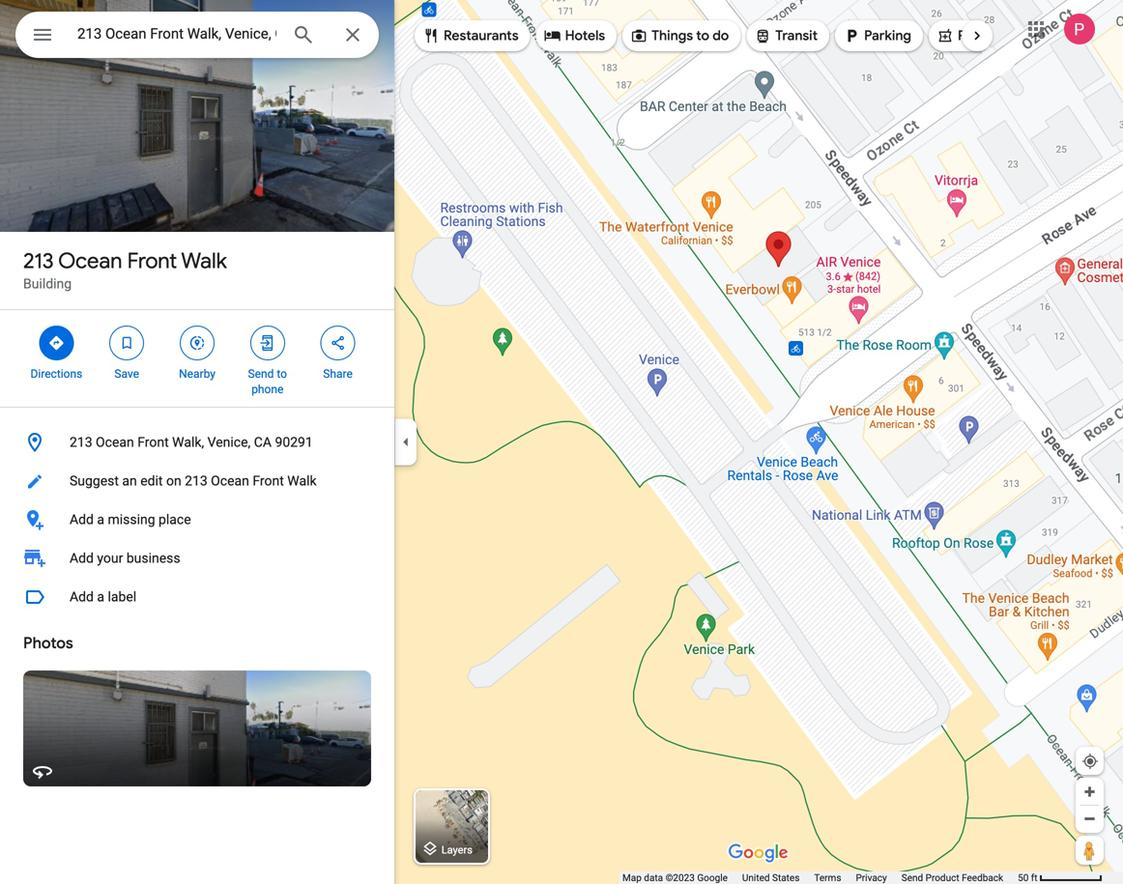 Task type: locate. For each thing, give the bounding box(es) containing it.
add for add a missing place
[[70, 512, 94, 528]]

ocean inside suggest an edit on 213 ocean front walk button
[[211, 473, 249, 489]]

2 a from the top
[[97, 589, 104, 605]]

product
[[926, 873, 960, 884]]

add down 'suggest'
[[70, 512, 94, 528]]

a for label
[[97, 589, 104, 605]]

on
[[166, 473, 181, 489]]

ocean up building in the left top of the page
[[58, 248, 122, 275]]

to left do
[[696, 27, 710, 44]]

213 ocean front walk, venice, ca 90291 button
[[0, 423, 394, 462]]

walk up 
[[181, 248, 227, 275]]

1 horizontal spatial walk
[[287, 473, 317, 489]]

213 up building in the left top of the page
[[23, 248, 54, 275]]

90291
[[275, 435, 313, 451]]

 things to do
[[630, 25, 729, 46]]

0 vertical spatial add
[[70, 512, 94, 528]]

1 add from the top
[[70, 512, 94, 528]]

2 vertical spatial 213
[[185, 473, 208, 489]]

show your location image
[[1082, 753, 1099, 771]]

walk
[[181, 248, 227, 275], [287, 473, 317, 489]]

front down "ca"
[[253, 473, 284, 489]]

0 vertical spatial send
[[248, 367, 274, 381]]

suggest an edit on 213 ocean front walk button
[[0, 462, 394, 501]]

ocean up an
[[96, 435, 134, 451]]

1 vertical spatial a
[[97, 589, 104, 605]]

walk down "90291"
[[287, 473, 317, 489]]

front left 'walk,'
[[137, 435, 169, 451]]

privacy button
[[856, 872, 887, 885]]

add a label button
[[0, 578, 394, 617]]

add your business
[[70, 551, 180, 567]]

0 vertical spatial a
[[97, 512, 104, 528]]

2 vertical spatial ocean
[[211, 473, 249, 489]]

add inside add a missing place button
[[70, 512, 94, 528]]

0 vertical spatial 213
[[23, 248, 54, 275]]

0 vertical spatial walk
[[181, 248, 227, 275]]

add your business link
[[0, 539, 394, 578]]

2 horizontal spatial 213
[[185, 473, 208, 489]]

a for missing
[[97, 512, 104, 528]]

add for add your business
[[70, 551, 94, 567]]


[[754, 25, 772, 46]]

3 add from the top
[[70, 589, 94, 605]]

213
[[23, 248, 54, 275], [70, 435, 92, 451], [185, 473, 208, 489]]

213 inside 213 ocean front walk building
[[23, 248, 54, 275]]

None field
[[77, 22, 277, 45]]

213 right on
[[185, 473, 208, 489]]

a inside button
[[97, 589, 104, 605]]

1 vertical spatial to
[[277, 367, 287, 381]]

front up 
[[127, 248, 177, 275]]

nearby
[[179, 367, 216, 381]]

0 horizontal spatial to
[[277, 367, 287, 381]]

50 ft
[[1018, 873, 1038, 884]]

google
[[697, 873, 728, 884]]

 restaurants
[[422, 25, 519, 46]]

a inside button
[[97, 512, 104, 528]]

to up phone
[[277, 367, 287, 381]]

 pharmacies
[[937, 25, 1032, 46]]

1 vertical spatial walk
[[287, 473, 317, 489]]

add left "label" in the bottom left of the page
[[70, 589, 94, 605]]


[[48, 333, 65, 354]]

213 inside button
[[70, 435, 92, 451]]

1 a from the top
[[97, 512, 104, 528]]

0 vertical spatial ocean
[[58, 248, 122, 275]]

2 vertical spatial front
[[253, 473, 284, 489]]

front inside 213 ocean front walk building
[[127, 248, 177, 275]]

1 vertical spatial add
[[70, 551, 94, 567]]

0 vertical spatial front
[[127, 248, 177, 275]]


[[422, 25, 440, 46]]

pharmacies
[[958, 27, 1032, 44]]


[[843, 25, 861, 46]]

0 horizontal spatial 213
[[23, 248, 54, 275]]


[[544, 25, 561, 46]]

front
[[127, 248, 177, 275], [137, 435, 169, 451], [253, 473, 284, 489]]

ocean for walk,
[[96, 435, 134, 451]]

 button
[[15, 12, 70, 62]]

0 horizontal spatial send
[[248, 367, 274, 381]]

edit
[[140, 473, 163, 489]]

2 add from the top
[[70, 551, 94, 567]]

1 vertical spatial send
[[902, 873, 923, 884]]

actions for 213 ocean front walk region
[[0, 310, 394, 407]]

send left product
[[902, 873, 923, 884]]

suggest
[[70, 473, 119, 489]]

send inside button
[[902, 873, 923, 884]]

terms
[[814, 873, 842, 884]]

business
[[126, 551, 180, 567]]

0 horizontal spatial walk
[[181, 248, 227, 275]]

ocean inside 213 ocean front walk, venice, ca 90291 button
[[96, 435, 134, 451]]

1 horizontal spatial send
[[902, 873, 923, 884]]

footer containing map data ©2023 google
[[623, 872, 1018, 885]]

1 vertical spatial ocean
[[96, 435, 134, 451]]

send to phone
[[248, 367, 287, 396]]

front inside button
[[137, 435, 169, 451]]

photos
[[23, 634, 73, 654]]

send inside send to phone
[[248, 367, 274, 381]]

1 horizontal spatial 213
[[70, 435, 92, 451]]

to
[[696, 27, 710, 44], [277, 367, 287, 381]]

terms button
[[814, 872, 842, 885]]

front for walk
[[127, 248, 177, 275]]

add a label
[[70, 589, 136, 605]]

1 vertical spatial front
[[137, 435, 169, 451]]

213 ocean front walk building
[[23, 248, 227, 292]]

feedback
[[962, 873, 1004, 884]]


[[329, 333, 347, 354]]

1 horizontal spatial to
[[696, 27, 710, 44]]

213 ocean front walk, venice, ca 90291
[[70, 435, 313, 451]]

a left "label" in the bottom left of the page
[[97, 589, 104, 605]]

send
[[248, 367, 274, 381], [902, 873, 923, 884]]

0 vertical spatial to
[[696, 27, 710, 44]]

a
[[97, 512, 104, 528], [97, 589, 104, 605]]

ocean
[[58, 248, 122, 275], [96, 435, 134, 451], [211, 473, 249, 489]]

add inside add a label button
[[70, 589, 94, 605]]

213 up 'suggest'
[[70, 435, 92, 451]]

ft
[[1031, 873, 1038, 884]]

send up phone
[[248, 367, 274, 381]]

suggest an edit on 213 ocean front walk
[[70, 473, 317, 489]]

walk inside 213 ocean front walk building
[[181, 248, 227, 275]]

a left missing
[[97, 512, 104, 528]]

1 vertical spatial 213
[[70, 435, 92, 451]]

map data ©2023 google
[[623, 873, 728, 884]]

available search options for this area region
[[400, 13, 1123, 59]]

add left your
[[70, 551, 94, 567]]

add inside add your business link
[[70, 551, 94, 567]]

ocean down venice,
[[211, 473, 249, 489]]

 hotels
[[544, 25, 605, 46]]

add
[[70, 512, 94, 528], [70, 551, 94, 567], [70, 589, 94, 605]]

footer inside google maps element
[[623, 872, 1018, 885]]

to inside send to phone
[[277, 367, 287, 381]]

2 vertical spatial add
[[70, 589, 94, 605]]

layers
[[442, 844, 473, 856]]

ocean inside 213 ocean front walk building
[[58, 248, 122, 275]]

footer
[[623, 872, 1018, 885]]

213 for walk
[[23, 248, 54, 275]]

ca
[[254, 435, 272, 451]]

directions
[[30, 367, 82, 381]]



Task type: describe. For each thing, give the bounding box(es) containing it.
states
[[773, 873, 800, 884]]

phone
[[252, 383, 284, 396]]

an
[[122, 473, 137, 489]]

label
[[108, 589, 136, 605]]

©2023
[[666, 873, 695, 884]]

walk,
[[172, 435, 204, 451]]

213 for walk,
[[70, 435, 92, 451]]

missing
[[108, 512, 155, 528]]


[[937, 25, 954, 46]]

things
[[652, 27, 693, 44]]

google maps element
[[0, 0, 1123, 885]]

next page image
[[969, 27, 986, 44]]

parking
[[864, 27, 912, 44]]

transit
[[776, 27, 818, 44]]

united states button
[[742, 872, 800, 885]]

add a missing place
[[70, 512, 191, 528]]

united states
[[742, 873, 800, 884]]

none field inside 213 ocean front walk, venice, ca 90291 field
[[77, 22, 277, 45]]

zoom in image
[[1083, 785, 1097, 800]]

your
[[97, 551, 123, 567]]

send product feedback
[[902, 873, 1004, 884]]

walk inside suggest an edit on 213 ocean front walk button
[[287, 473, 317, 489]]

 transit
[[754, 25, 818, 46]]

venice,
[[208, 435, 251, 451]]


[[189, 333, 206, 354]]

50 ft button
[[1018, 873, 1103, 884]]

 search field
[[15, 12, 379, 62]]

privacy
[[856, 873, 887, 884]]

google account: payton hansen  
(payton.hansen@adept.ai) image
[[1064, 14, 1095, 45]]

united
[[742, 873, 770, 884]]

send for send to phone
[[248, 367, 274, 381]]

send for send product feedback
[[902, 873, 923, 884]]

add for add a label
[[70, 589, 94, 605]]

send product feedback button
[[902, 872, 1004, 885]]

213 ocean front walk main content
[[0, 0, 394, 885]]


[[118, 333, 136, 354]]

save
[[114, 367, 139, 381]]

do
[[713, 27, 729, 44]]

213 Ocean Front Walk, Venice, CA 90291 field
[[15, 12, 379, 58]]

place
[[159, 512, 191, 528]]


[[630, 25, 648, 46]]

building
[[23, 276, 72, 292]]

zoom out image
[[1083, 812, 1097, 827]]

213 inside button
[[185, 473, 208, 489]]

50
[[1018, 873, 1029, 884]]

add a missing place button
[[0, 501, 394, 539]]

collapse side panel image
[[395, 432, 417, 453]]

to inside  things to do
[[696, 27, 710, 44]]

share
[[323, 367, 353, 381]]


[[31, 21, 54, 49]]

data
[[644, 873, 663, 884]]


[[259, 333, 276, 354]]

show street view coverage image
[[1076, 836, 1104, 865]]

ocean for walk
[[58, 248, 122, 275]]

front for walk,
[[137, 435, 169, 451]]

front inside button
[[253, 473, 284, 489]]

restaurants
[[444, 27, 519, 44]]

 parking
[[843, 25, 912, 46]]

hotels
[[565, 27, 605, 44]]

map
[[623, 873, 642, 884]]



Task type: vqa. For each thing, say whether or not it's contained in the screenshot.
Next page image
yes



